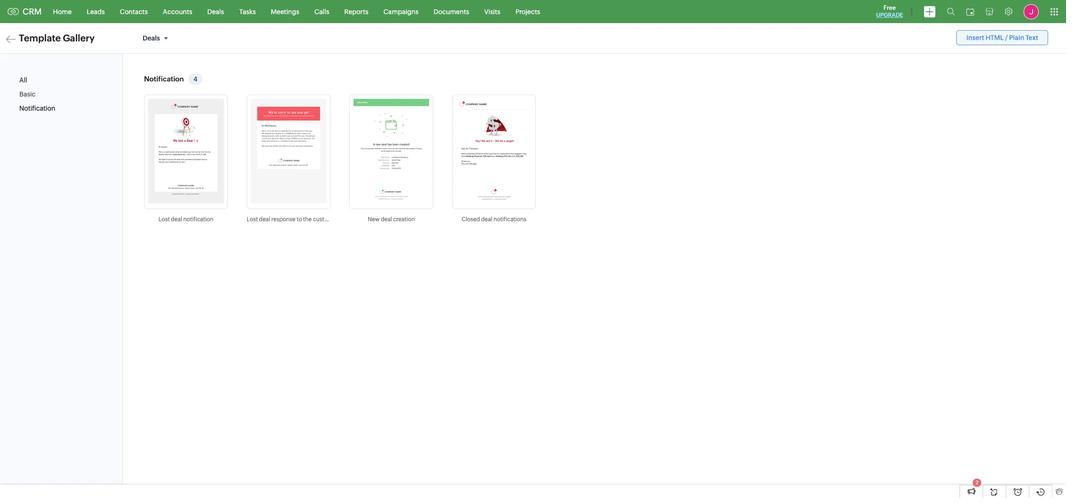 Task type: vqa. For each thing, say whether or not it's contained in the screenshot.
Contacts image at the left of the page
no



Task type: locate. For each thing, give the bounding box(es) containing it.
1 deal from the left
[[171, 216, 182, 223]]

0 horizontal spatial deals
[[143, 34, 160, 42]]

new
[[368, 216, 380, 223]]

search image
[[947, 8, 955, 16]]

reports link
[[337, 0, 376, 23]]

2 not loaded image from the left
[[251, 99, 326, 204]]

3 deal from the left
[[381, 216, 392, 223]]

insert
[[967, 34, 985, 41]]

1 horizontal spatial deals
[[207, 8, 224, 15]]

closed
[[462, 216, 480, 223]]

notification down basic
[[19, 105, 55, 112]]

campaigns
[[384, 8, 419, 15]]

1 not loaded image from the left
[[148, 99, 224, 204]]

documents
[[434, 8, 469, 15]]

reports
[[344, 8, 369, 15]]

deal right 'new'
[[381, 216, 392, 223]]

lost
[[159, 216, 170, 223], [247, 216, 258, 223]]

1 vertical spatial deals
[[143, 34, 160, 42]]

deal for response
[[259, 216, 270, 223]]

lost for lost deal notification
[[159, 216, 170, 223]]

not loaded image for creation
[[354, 99, 429, 204]]

not loaded image for notification
[[148, 99, 224, 204]]

1 lost from the left
[[159, 216, 170, 223]]

lost left response
[[247, 216, 258, 223]]

deal left notification
[[171, 216, 182, 223]]

deals link
[[200, 0, 232, 23]]

0 vertical spatial notification
[[144, 75, 184, 83]]

4
[[193, 75, 197, 83]]

tasks
[[239, 8, 256, 15]]

deal right the closed
[[481, 216, 493, 223]]

insert html / plain text link
[[957, 30, 1049, 45]]

/
[[1005, 34, 1008, 41]]

accounts link
[[155, 0, 200, 23]]

lost for lost deal response to the customer
[[247, 216, 258, 223]]

gallery
[[63, 33, 95, 43]]

home link
[[46, 0, 79, 23]]

0 horizontal spatial lost
[[159, 216, 170, 223]]

documents link
[[426, 0, 477, 23]]

notification
[[144, 75, 184, 83], [19, 105, 55, 112]]

lost deal response to the customer
[[247, 216, 338, 223]]

create menu element
[[919, 0, 942, 23]]

1 horizontal spatial lost
[[247, 216, 258, 223]]

4 not loaded image from the left
[[456, 99, 532, 204]]

accounts
[[163, 8, 192, 15]]

deals left the tasks
[[207, 8, 224, 15]]

campaigns link
[[376, 0, 426, 23]]

2
[[976, 480, 979, 486]]

projects link
[[508, 0, 548, 23]]

4 deal from the left
[[481, 216, 493, 223]]

deals inside field
[[143, 34, 160, 42]]

not loaded image
[[148, 99, 224, 204], [251, 99, 326, 204], [354, 99, 429, 204], [456, 99, 532, 204]]

deals for deals field
[[143, 34, 160, 42]]

0 vertical spatial deals
[[207, 8, 224, 15]]

deal left response
[[259, 216, 270, 223]]

3 not loaded image from the left
[[354, 99, 429, 204]]

deal for notifications
[[481, 216, 493, 223]]

deals
[[207, 8, 224, 15], [143, 34, 160, 42]]

to
[[297, 216, 302, 223]]

home
[[53, 8, 72, 15]]

2 deal from the left
[[259, 216, 270, 223]]

not loaded image for notifications
[[456, 99, 532, 204]]

deals down contacts
[[143, 34, 160, 42]]

2 lost from the left
[[247, 216, 258, 223]]

notification
[[183, 216, 214, 223]]

visits
[[484, 8, 501, 15]]

crm link
[[8, 7, 42, 16]]

tasks link
[[232, 0, 263, 23]]

1 vertical spatial notification
[[19, 105, 55, 112]]

not loaded image for response
[[251, 99, 326, 204]]

lost left notification
[[159, 216, 170, 223]]

notifications
[[494, 216, 527, 223]]

new deal creation
[[368, 216, 415, 223]]

leads
[[87, 8, 105, 15]]

notification left 4
[[144, 75, 184, 83]]

1 horizontal spatial notification
[[144, 75, 184, 83]]

create menu image
[[924, 6, 936, 17]]

all
[[19, 76, 27, 84]]

deal
[[171, 216, 182, 223], [259, 216, 270, 223], [381, 216, 392, 223], [481, 216, 493, 223]]



Task type: describe. For each thing, give the bounding box(es) containing it.
Deals field
[[139, 30, 175, 46]]

deal for notification
[[171, 216, 182, 223]]

plain
[[1010, 34, 1025, 41]]

projects
[[516, 8, 540, 15]]

upgrade
[[877, 12, 904, 18]]

calls
[[315, 8, 329, 15]]

leads link
[[79, 0, 112, 23]]

contacts link
[[112, 0, 155, 23]]

calls link
[[307, 0, 337, 23]]

lost deal notification
[[159, 216, 214, 223]]

template gallery
[[19, 33, 95, 43]]

deals for deals link
[[207, 8, 224, 15]]

deal for creation
[[381, 216, 392, 223]]

the
[[303, 216, 312, 223]]

profile element
[[1018, 0, 1045, 23]]

contacts
[[120, 8, 148, 15]]

0 horizontal spatial notification
[[19, 105, 55, 112]]

meetings link
[[263, 0, 307, 23]]

creation
[[393, 216, 415, 223]]

closed deal notifications
[[462, 216, 527, 223]]

basic
[[19, 91, 36, 98]]

text
[[1026, 34, 1039, 41]]

template
[[19, 33, 61, 43]]

visits link
[[477, 0, 508, 23]]

free upgrade
[[877, 4, 904, 18]]

customer
[[313, 216, 338, 223]]

calendar image
[[967, 8, 975, 15]]

response
[[272, 216, 296, 223]]

search element
[[942, 0, 961, 23]]

meetings
[[271, 8, 299, 15]]

insert html / plain text
[[967, 34, 1039, 41]]

free
[[884, 4, 896, 11]]

html
[[986, 34, 1004, 41]]

crm
[[23, 7, 42, 16]]

profile image
[[1024, 4, 1039, 19]]



